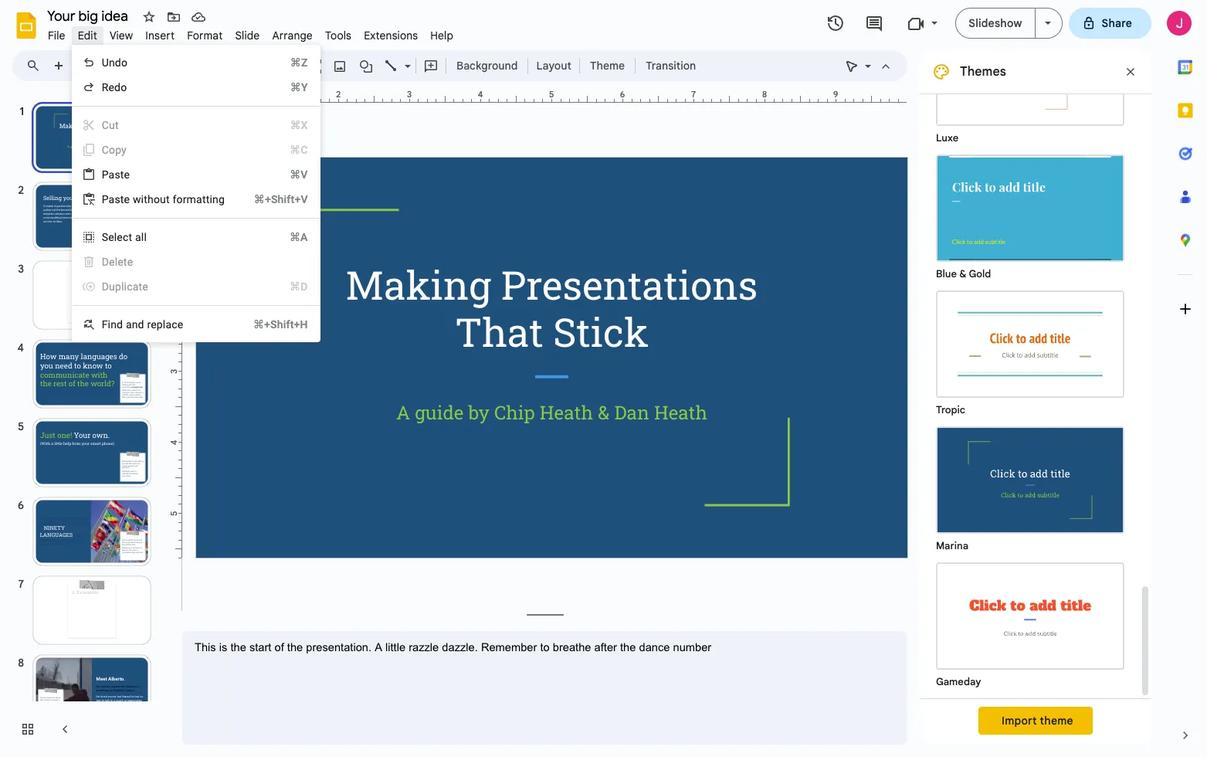 Task type: describe. For each thing, give the bounding box(es) containing it.
help
[[430, 29, 454, 42]]

shape image
[[357, 55, 375, 76]]

uplicate
[[109, 280, 148, 293]]

⌘v
[[290, 168, 308, 181]]

main toolbar
[[5, 0, 704, 683]]

⌘y
[[290, 81, 308, 93]]

⌘c element
[[271, 142, 308, 158]]

extensions
[[364, 29, 418, 42]]

r edo
[[102, 81, 127, 93]]

o
[[154, 193, 160, 205]]

slide menu item
[[229, 26, 266, 45]]

select line image
[[401, 56, 411, 61]]

3 menu item from the top
[[72, 250, 320, 274]]

insert
[[145, 29, 175, 42]]

Tropic radio
[[929, 283, 1132, 419]]

luxe
[[936, 131, 959, 144]]

Luxe radio
[[929, 11, 1132, 147]]

cu t
[[102, 119, 119, 131]]

f ind and replace
[[102, 318, 183, 331]]

paste without formatting o element
[[102, 193, 229, 205]]

paste p element
[[102, 168, 135, 181]]

⌘v element
[[271, 167, 308, 182]]

background
[[457, 59, 518, 73]]

theme
[[590, 59, 625, 73]]

menu item containing cu
[[72, 113, 320, 138]]

⌘a element
[[271, 229, 308, 245]]

insert menu item
[[139, 26, 181, 45]]

e
[[109, 256, 115, 268]]

⌘a
[[290, 231, 308, 243]]

select
[[102, 231, 132, 243]]

menu item containing c
[[72, 138, 320, 162]]

blue
[[936, 267, 957, 280]]

c
[[102, 144, 109, 156]]

redo r element
[[102, 81, 132, 93]]

Marina radio
[[929, 419, 1132, 555]]

presentation options image
[[1045, 22, 1051, 25]]

mode and view toolbar
[[840, 50, 898, 81]]

layout
[[536, 59, 572, 73]]

format
[[187, 29, 223, 42]]

paste with o ut formatting
[[102, 193, 225, 205]]

⌘x element
[[271, 117, 308, 133]]

background button
[[450, 54, 525, 77]]

ll
[[141, 231, 147, 243]]

tools
[[325, 29, 352, 42]]

t
[[115, 119, 119, 131]]

cut t element
[[102, 119, 123, 131]]

⌘+shift+v element
[[235, 192, 308, 207]]

tab list inside the "menu bar" banner
[[1164, 46, 1207, 714]]

new slide with layout image
[[69, 56, 79, 61]]

arrange
[[272, 29, 313, 42]]

gameday
[[936, 675, 981, 688]]

replace
[[147, 318, 183, 331]]

Gameday radio
[[929, 555, 1132, 691]]

formatting
[[173, 193, 225, 205]]

transition button
[[639, 54, 703, 77]]

⌘+shift+v
[[254, 193, 308, 205]]

Star checkbox
[[138, 6, 160, 28]]

c opy
[[102, 144, 127, 156]]

edit menu item
[[72, 26, 103, 45]]

u
[[102, 56, 109, 69]]

tools menu item
[[319, 26, 358, 45]]

d for e
[[102, 256, 109, 268]]

gold
[[969, 267, 991, 280]]

themes section
[[920, 0, 1152, 745]]

d uplicate
[[102, 280, 148, 293]]

and
[[126, 318, 144, 331]]

edo
[[109, 81, 127, 93]]

⌘y element
[[272, 80, 308, 95]]

⌘d element
[[271, 279, 308, 294]]

blue & gold
[[936, 267, 991, 280]]

&
[[960, 267, 967, 280]]

share button
[[1069, 8, 1152, 39]]

find and replace f element
[[102, 318, 188, 331]]

d e lete
[[102, 256, 133, 268]]



Task type: locate. For each thing, give the bounding box(es) containing it.
delete e element
[[102, 256, 138, 268]]

1 menu item from the top
[[72, 113, 320, 138]]

layout button
[[532, 54, 576, 77]]

menu containing u
[[72, 45, 320, 342]]

select all a element
[[102, 231, 151, 243]]

share
[[1102, 16, 1132, 30]]

⌘z
[[290, 56, 308, 69]]

duplicate d element
[[102, 280, 153, 293]]

file menu item
[[42, 26, 72, 45]]

import theme
[[1002, 714, 1074, 728]]

⌘+shift+h
[[253, 318, 308, 331]]

d
[[102, 256, 109, 268], [102, 280, 109, 293]]

d left lete
[[102, 256, 109, 268]]

option group
[[920, 0, 1139, 698]]

tropic
[[936, 403, 966, 416]]

slideshow
[[969, 16, 1022, 30]]

f
[[102, 318, 108, 331]]

⌘x
[[290, 119, 308, 131]]

ut
[[160, 193, 170, 205]]

opy
[[109, 144, 127, 156]]

select a ll
[[102, 231, 147, 243]]

d for uplicate
[[102, 280, 109, 293]]

0 vertical spatial d
[[102, 256, 109, 268]]

themes
[[960, 64, 1006, 80]]

extensions menu item
[[358, 26, 424, 45]]

transition
[[646, 59, 696, 73]]

p
[[102, 168, 109, 181]]

arrange menu item
[[266, 26, 319, 45]]

d down e
[[102, 280, 109, 293]]

u ndo
[[102, 56, 128, 69]]

undo u element
[[102, 56, 132, 69]]

⌘+shift+h element
[[235, 317, 308, 332]]

copy c element
[[102, 144, 131, 156]]

paste
[[102, 193, 130, 205]]

⌘c
[[290, 144, 308, 156]]

4 menu item from the top
[[72, 274, 320, 299]]

themes application
[[0, 0, 1207, 757]]

option group inside themes 'section'
[[920, 0, 1139, 698]]

import theme button
[[979, 707, 1093, 735]]

option group containing luxe
[[920, 0, 1139, 698]]

theme
[[1040, 714, 1074, 728]]

navigation inside themes "application"
[[0, 87, 170, 757]]

a
[[135, 231, 141, 243]]

tab list
[[1164, 46, 1207, 714]]

import
[[1002, 714, 1037, 728]]

aste
[[109, 168, 130, 181]]

p aste
[[102, 168, 130, 181]]

menu inside themes "application"
[[72, 45, 320, 342]]

ndo
[[109, 56, 128, 69]]

2 d from the top
[[102, 280, 109, 293]]

insert image image
[[331, 55, 349, 76]]

slide
[[235, 29, 260, 42]]

1 d from the top
[[102, 256, 109, 268]]

⌘z element
[[272, 55, 308, 70]]

marina
[[936, 539, 969, 552]]

ind
[[108, 318, 123, 331]]

1 vertical spatial d
[[102, 280, 109, 293]]

menu bar inside the "menu bar" banner
[[42, 20, 460, 46]]

lete
[[115, 256, 133, 268]]

Blue & Gold radio
[[929, 147, 1132, 283]]

help menu item
[[424, 26, 460, 45]]

⌘d
[[290, 280, 308, 293]]

Rename text field
[[42, 6, 137, 25]]

edit
[[78, 29, 97, 42]]

theme button
[[583, 54, 632, 77]]

menu bar
[[42, 20, 460, 46]]

menu item
[[72, 113, 320, 138], [72, 138, 320, 162], [72, 250, 320, 274], [72, 274, 320, 299]]

cu
[[102, 119, 115, 131]]

menu
[[72, 45, 320, 342]]

view menu item
[[103, 26, 139, 45]]

Menus field
[[19, 55, 53, 76]]

file
[[48, 29, 65, 42]]

format menu item
[[181, 26, 229, 45]]

with
[[133, 193, 154, 205]]

view
[[110, 29, 133, 42]]

2 menu item from the top
[[72, 138, 320, 162]]

slideshow button
[[956, 8, 1036, 39]]

menu bar containing file
[[42, 20, 460, 46]]

r
[[102, 81, 109, 93]]

navigation
[[0, 87, 170, 757]]

menu bar banner
[[0, 0, 1207, 757]]



Task type: vqa. For each thing, say whether or not it's contained in the screenshot.


